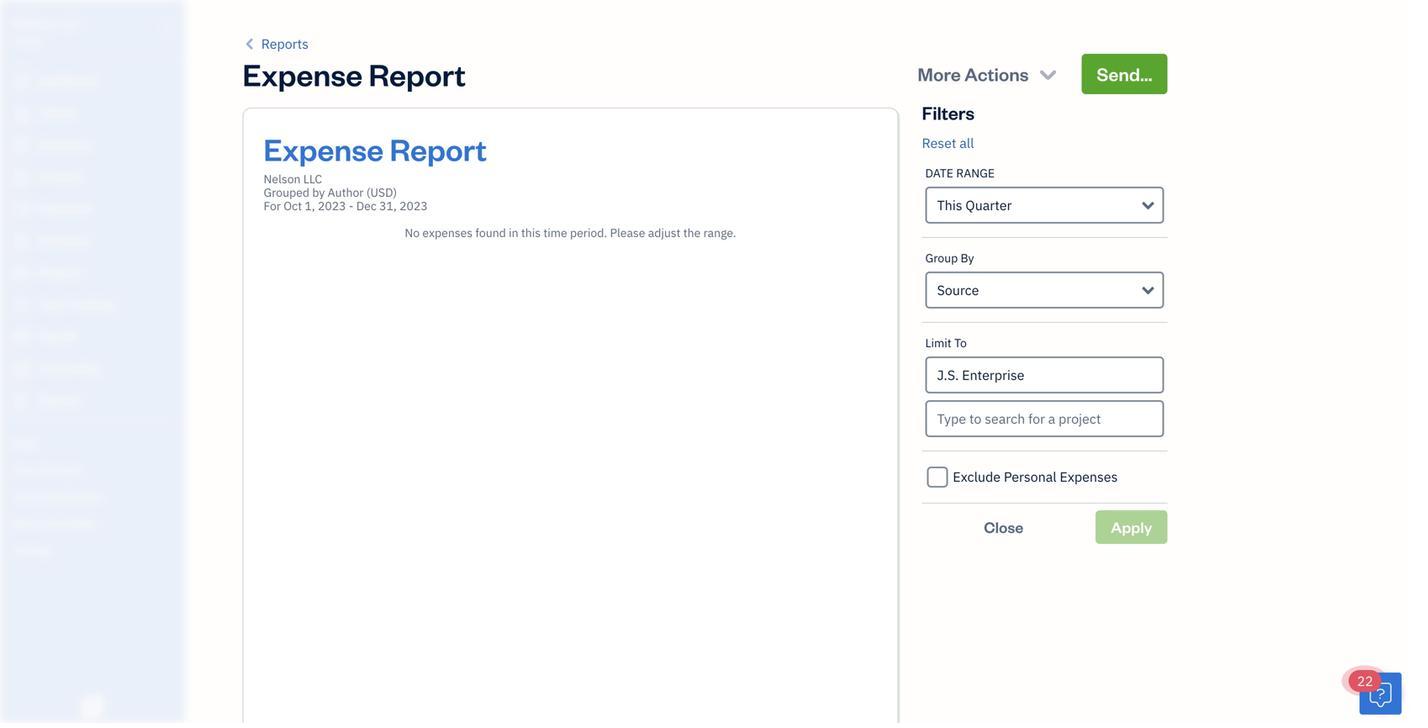 Task type: describe. For each thing, give the bounding box(es) containing it.
chart image
[[11, 361, 31, 378]]

in
[[509, 225, 518, 241]]

for
[[264, 198, 281, 214]]

time
[[544, 225, 567, 241]]

(
[[366, 185, 370, 200]]

exclude personal expenses
[[953, 468, 1118, 486]]

payment image
[[11, 201, 31, 218]]

resource center badge image
[[1360, 673, 1402, 715]]

Date Range field
[[925, 187, 1164, 224]]

nelson llc owner
[[13, 15, 81, 47]]

main element
[[0, 0, 227, 723]]

owner
[[13, 34, 44, 47]]

freshbooks image
[[79, 696, 106, 716]]

items and services image
[[13, 489, 180, 503]]

reset
[[922, 134, 957, 152]]

found
[[475, 225, 506, 241]]

date range element
[[922, 153, 1168, 238]]

close
[[984, 517, 1024, 537]]

report image
[[11, 393, 31, 410]]

settings image
[[13, 543, 180, 557]]

actions
[[965, 62, 1029, 86]]

apps image
[[13, 436, 180, 449]]

adjust
[[648, 225, 681, 241]]

31,
[[379, 198, 397, 214]]

expense for expense report nelson llc grouped by author ( usd ) for oct 1, 2023 - dec 31, 2023
[[264, 129, 384, 169]]

usd
[[370, 185, 393, 200]]

no
[[405, 225, 420, 241]]

quarter
[[966, 196, 1012, 214]]

personal
[[1004, 468, 1057, 486]]

by
[[961, 250, 974, 266]]

filters
[[922, 100, 975, 124]]

this quarter
[[937, 196, 1012, 214]]

estimate image
[[11, 137, 31, 154]]

money image
[[11, 329, 31, 346]]

date
[[925, 165, 954, 181]]

limit to element
[[922, 323, 1168, 452]]

please
[[610, 225, 645, 241]]

reset all button
[[922, 133, 974, 153]]

author
[[328, 185, 364, 200]]

grouped
[[264, 185, 309, 200]]

report for expense report nelson llc grouped by author ( usd ) for oct 1, 2023 - dec 31, 2023
[[390, 129, 487, 169]]

22
[[1357, 672, 1373, 690]]

reports
[[261, 35, 309, 53]]

more
[[918, 62, 961, 86]]

reports button
[[243, 34, 309, 54]]

expense for expense report
[[243, 54, 363, 94]]

dec
[[356, 198, 377, 214]]

more actions button
[[903, 54, 1075, 94]]

group by
[[925, 250, 974, 266]]

bank connections image
[[13, 516, 180, 530]]

this
[[521, 225, 541, 241]]



Task type: vqa. For each thing, say whether or not it's contained in the screenshot.
top the Time Tracking
no



Task type: locate. For each thing, give the bounding box(es) containing it.
expense down reports
[[243, 54, 363, 94]]

report
[[369, 54, 466, 94], [390, 129, 487, 169]]

group
[[925, 250, 958, 266]]

2023 left -
[[318, 198, 346, 214]]

1 vertical spatial expense
[[264, 129, 384, 169]]

close button
[[922, 510, 1086, 544]]

nelson inside nelson llc owner
[[13, 15, 56, 32]]

llc inside nelson llc owner
[[60, 15, 81, 32]]

chevrondown image
[[1037, 62, 1060, 86]]

1 vertical spatial report
[[390, 129, 487, 169]]

0 vertical spatial llc
[[60, 15, 81, 32]]

oct
[[284, 198, 302, 214]]

report inside expense report nelson llc grouped by author ( usd ) for oct 1, 2023 - dec 31, 2023
[[390, 129, 487, 169]]

group by element
[[922, 238, 1168, 323]]

client image
[[11, 105, 31, 122]]

expense image
[[11, 233, 31, 250]]

expense inside expense report nelson llc grouped by author ( usd ) for oct 1, 2023 - dec 31, 2023
[[264, 129, 384, 169]]

send…
[[1097, 62, 1152, 86]]

reset all
[[922, 134, 974, 152]]

Project text field
[[927, 402, 1163, 436]]

period.
[[570, 225, 607, 241]]

all
[[960, 134, 974, 152]]

expense
[[243, 54, 363, 94], [264, 129, 384, 169]]

timer image
[[11, 297, 31, 314]]

invoice image
[[11, 169, 31, 186]]

1 horizontal spatial 2023
[[400, 198, 428, 214]]

source
[[937, 281, 979, 299]]

0 horizontal spatial llc
[[60, 15, 81, 32]]

2023 right )
[[400, 198, 428, 214]]

send… button
[[1082, 54, 1168, 94]]

nelson
[[13, 15, 56, 32], [264, 171, 301, 187]]

limit
[[925, 335, 952, 351]]

nelson up owner
[[13, 15, 56, 32]]

date range
[[925, 165, 995, 181]]

1 horizontal spatial llc
[[303, 171, 322, 187]]

to
[[954, 335, 967, 351]]

0 vertical spatial report
[[369, 54, 466, 94]]

1,
[[305, 198, 315, 214]]

nelson up for in the top left of the page
[[264, 171, 301, 187]]

llc inside expense report nelson llc grouped by author ( usd ) for oct 1, 2023 - dec 31, 2023
[[303, 171, 322, 187]]

exclude
[[953, 468, 1001, 486]]

dashboard image
[[11, 73, 31, 90]]

expense report nelson llc grouped by author ( usd ) for oct 1, 2023 - dec 31, 2023
[[264, 129, 487, 214]]

Group By field
[[925, 272, 1164, 309]]

range
[[956, 165, 995, 181]]

expense report
[[243, 54, 466, 94]]

-
[[349, 198, 354, 214]]

0 vertical spatial nelson
[[13, 15, 56, 32]]

2 2023 from the left
[[400, 198, 428, 214]]

this
[[937, 196, 962, 214]]

limit to
[[925, 335, 967, 351]]

22 button
[[1349, 670, 1402, 715]]

1 horizontal spatial nelson
[[264, 171, 301, 187]]

llc
[[60, 15, 81, 32], [303, 171, 322, 187]]

range.
[[704, 225, 736, 241]]

expenses
[[423, 225, 473, 241]]

report for expense report
[[369, 54, 466, 94]]

team members image
[[13, 463, 180, 476]]

nelson inside expense report nelson llc grouped by author ( usd ) for oct 1, 2023 - dec 31, 2023
[[264, 171, 301, 187]]

)
[[393, 185, 397, 200]]

more actions
[[918, 62, 1029, 86]]

by
[[312, 185, 325, 200]]

1 vertical spatial llc
[[303, 171, 322, 187]]

0 horizontal spatial nelson
[[13, 15, 56, 32]]

Client text field
[[927, 358, 1163, 392]]

project image
[[11, 265, 31, 282]]

no expenses found in this time period. please adjust the range.
[[405, 225, 736, 241]]

2023
[[318, 198, 346, 214], [400, 198, 428, 214]]

the
[[683, 225, 701, 241]]

chevronleft image
[[243, 34, 258, 54]]

1 2023 from the left
[[318, 198, 346, 214]]

expense up by
[[264, 129, 384, 169]]

0 vertical spatial expense
[[243, 54, 363, 94]]

0 horizontal spatial 2023
[[318, 198, 346, 214]]

expenses
[[1060, 468, 1118, 486]]

1 vertical spatial nelson
[[264, 171, 301, 187]]



